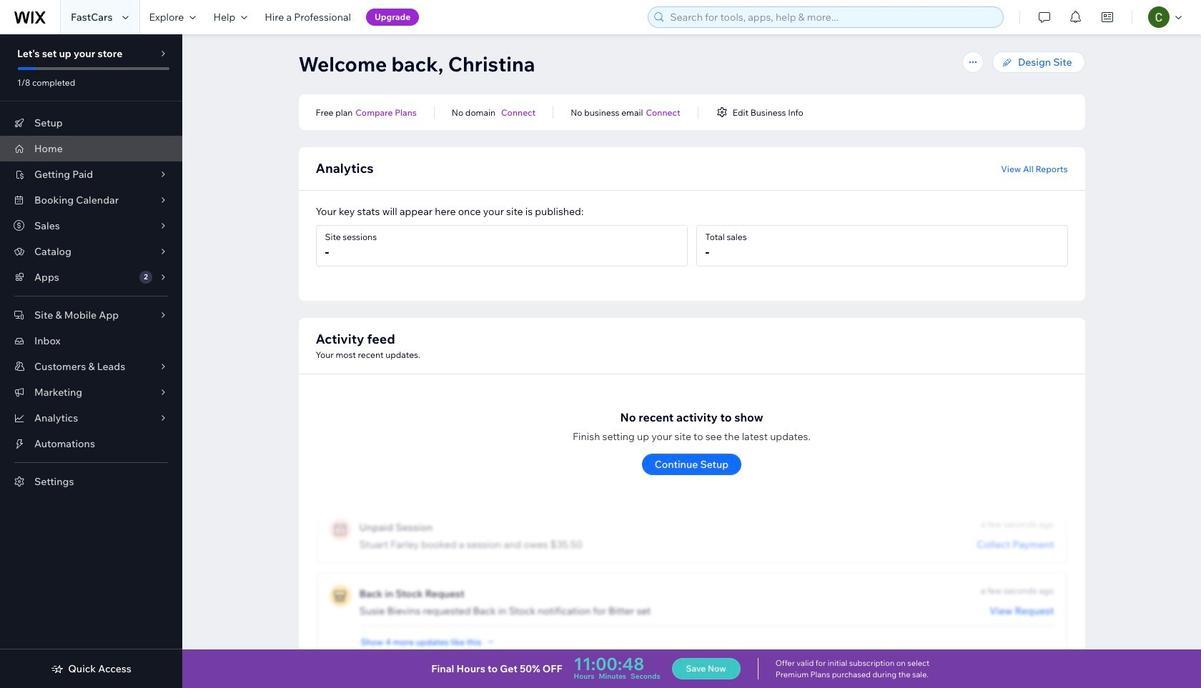 Task type: vqa. For each thing, say whether or not it's contained in the screenshot.
Warehousing
no



Task type: describe. For each thing, give the bounding box(es) containing it.
Search for tools, apps, help & more... field
[[666, 7, 999, 27]]

sidebar element
[[0, 34, 182, 689]]



